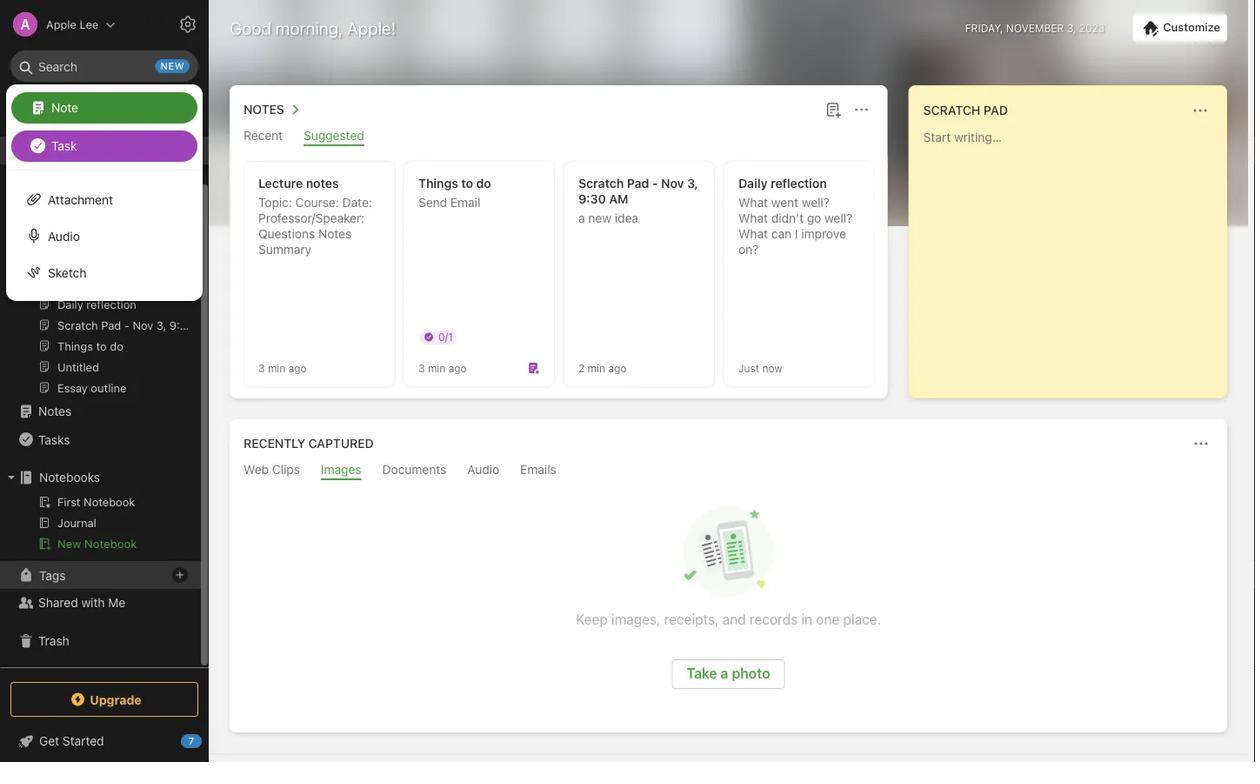 Task type: describe. For each thing, give the bounding box(es) containing it.
notes inside lecture notes topic: course: date: professor/speaker: questions notes summary
[[318, 227, 352, 241]]

scratch pad button
[[920, 100, 1008, 121]]

1 horizontal spatial audio
[[467, 462, 500, 477]]

friday, november 3, 2023
[[966, 22, 1105, 34]]

new inside scratch pad - nov 3, 9:30 am a new idea
[[588, 211, 612, 225]]

take a photo
[[687, 665, 770, 682]]

1 3 from the left
[[258, 362, 265, 374]]

notebook,
[[61, 224, 114, 237]]

web clips
[[244, 462, 300, 477]]

tab list for notes
[[233, 128, 885, 146]]

new notebook
[[57, 537, 137, 550]]

friday,
[[966, 22, 1004, 34]]

images,
[[612, 611, 661, 628]]

notes link
[[0, 398, 201, 425]]

good morning, apple!
[[230, 17, 396, 38]]

daily
[[739, 176, 768, 191]]

place.
[[843, 611, 881, 628]]

Account field
[[0, 7, 116, 42]]

customize button
[[1133, 14, 1228, 42]]

new notebook button
[[0, 533, 201, 554]]

went
[[772, 195, 799, 210]]

attachment
[[48, 192, 113, 206]]

-
[[652, 176, 658, 191]]

am
[[609, 192, 629, 206]]

pad for scratch pad - nov 3, 9:30 am a new idea
[[627, 176, 649, 191]]

images tab panel
[[230, 480, 1228, 733]]

keep images, receipts, and records in one place.
[[576, 611, 881, 628]]

0 vertical spatial 3,
[[1067, 22, 1077, 34]]

scratch for scratch pad
[[924, 103, 981, 117]]

scratch pad - nov 3, 9:30 am a new idea
[[579, 176, 699, 225]]

apple!
[[347, 17, 396, 38]]

new inside search field
[[161, 60, 184, 72]]

9:30
[[579, 192, 606, 206]]

notebooks
[[39, 470, 100, 485]]

home
[[38, 143, 72, 157]]

suggested
[[304, 128, 364, 143]]

november
[[1007, 22, 1064, 34]]

one
[[816, 611, 840, 628]]

lecture
[[258, 176, 303, 191]]

tasks
[[38, 432, 70, 447]]

send
[[419, 195, 447, 210]]

idea
[[615, 211, 639, 225]]

tasks button
[[0, 425, 201, 453]]

the
[[60, 208, 77, 221]]

records
[[750, 611, 798, 628]]

notes button
[[240, 99, 305, 120]]

recent for recent
[[244, 128, 283, 143]]

notebooks link
[[0, 464, 201, 492]]

things
[[419, 176, 458, 191]]

documents tab
[[382, 462, 447, 480]]

email
[[451, 195, 481, 210]]

customize
[[1164, 21, 1221, 34]]

suggested tab
[[304, 128, 364, 146]]

more actions image
[[1190, 100, 1211, 121]]

3, inside scratch pad - nov 3, 9:30 am a new idea
[[687, 176, 699, 191]]

scratch pad
[[924, 103, 1008, 117]]

with
[[81, 596, 105, 610]]

a inside "take a photo" button
[[721, 665, 729, 682]]

7
[[189, 736, 194, 747]]

ago for lecture notes topic: course: date: professor/speaker: questions notes summary
[[289, 362, 307, 374]]

recent notes
[[20, 278, 91, 291]]

emails
[[520, 462, 557, 477]]

documents
[[382, 462, 447, 477]]

keep
[[576, 611, 608, 628]]

note
[[51, 100, 78, 114]]

get
[[39, 734, 59, 748]]

trash
[[38, 634, 69, 648]]

3 what from the top
[[739, 227, 768, 241]]

a inside icon on a note, notebook, stack or tag to add it here.
[[137, 208, 143, 221]]

0 vertical spatial well?
[[802, 195, 830, 210]]

here.
[[98, 239, 125, 252]]

notes inside notes button
[[244, 102, 284, 117]]

click the
[[31, 208, 80, 221]]

new button
[[10, 91, 198, 123]]

me
[[108, 596, 126, 610]]

add
[[31, 188, 53, 201]]

new for new notebook
[[57, 537, 81, 550]]

tags
[[39, 568, 66, 582]]

morning,
[[276, 17, 343, 38]]

a inside scratch pad - nov 3, 9:30 am a new idea
[[579, 211, 585, 225]]

2 ago from the left
[[449, 362, 467, 374]]

shared with me
[[38, 596, 126, 610]]

notes
[[306, 176, 339, 191]]

i
[[795, 227, 798, 241]]

task button
[[11, 131, 198, 162]]

now
[[763, 362, 783, 374]]

add
[[65, 239, 85, 252]]

trash link
[[0, 627, 201, 655]]

tree containing home
[[0, 137, 209, 666]]

shared with me link
[[0, 589, 201, 617]]

lecture notes topic: course: date: professor/speaker: questions notes summary
[[258, 176, 372, 257]]

tags button
[[0, 561, 201, 589]]

in
[[802, 611, 813, 628]]

notes inside notes link
[[38, 404, 72, 419]]

take
[[687, 665, 717, 682]]

click
[[31, 208, 57, 221]]

0/1
[[439, 331, 453, 343]]

pad for scratch pad
[[984, 103, 1008, 117]]

min for a new idea
[[588, 362, 606, 374]]

web clips tab
[[244, 462, 300, 480]]

date:
[[342, 195, 372, 210]]

shared
[[38, 596, 78, 610]]

task
[[51, 138, 77, 152]]

note,
[[31, 224, 58, 237]]



Task type: vqa. For each thing, say whether or not it's contained in the screenshot.
the topmost to
yes



Task type: locate. For each thing, give the bounding box(es) containing it.
0 horizontal spatial more actions image
[[852, 99, 872, 120]]

new for new
[[38, 100, 63, 114]]

a right on
[[137, 208, 143, 221]]

topic:
[[258, 195, 292, 210]]

tab list for recently captured
[[233, 462, 1224, 480]]

1 horizontal spatial more actions image
[[1191, 433, 1212, 454]]

1 vertical spatial scratch
[[579, 176, 624, 191]]

a
[[137, 208, 143, 221], [579, 211, 585, 225], [721, 665, 729, 682]]

2 min ago
[[579, 362, 627, 374]]

3
[[258, 362, 265, 374], [419, 362, 425, 374]]

scratch inside scratch pad - nov 3, 9:30 am a new idea
[[579, 176, 624, 191]]

0 horizontal spatial 3 min ago
[[258, 362, 307, 374]]

0 vertical spatial recent
[[244, 128, 283, 143]]

attachment button
[[6, 181, 203, 218]]

2 3 min ago from the left
[[419, 362, 467, 374]]

2 horizontal spatial a
[[721, 665, 729, 682]]

1 horizontal spatial ago
[[449, 362, 467, 374]]

scratch
[[924, 103, 981, 117], [579, 176, 624, 191]]

1 vertical spatial recent
[[20, 278, 57, 291]]

icon on a note, notebook, stack or tag to add it here.
[[31, 208, 160, 252]]

just
[[739, 362, 760, 374]]

0 horizontal spatial to
[[51, 239, 62, 252]]

2 vertical spatial what
[[739, 227, 768, 241]]

1 vertical spatial new
[[588, 211, 612, 225]]

notes up recent 'tab'
[[244, 102, 284, 117]]

0 horizontal spatial recent
[[20, 278, 57, 291]]

recently captured
[[244, 436, 374, 451]]

0 vertical spatial what
[[739, 195, 768, 210]]

0 vertical spatial new
[[161, 60, 184, 72]]

0 horizontal spatial audio
[[48, 229, 80, 243]]

more actions field for scratch pad
[[1189, 98, 1213, 123]]

2 tab list from the top
[[233, 462, 1224, 480]]

0 vertical spatial pad
[[984, 103, 1008, 117]]

shortcut
[[108, 188, 153, 201]]

audio down the
[[48, 229, 80, 243]]

1 vertical spatial 3,
[[687, 176, 699, 191]]

first
[[83, 188, 105, 201]]

1 ago from the left
[[289, 362, 307, 374]]

0 horizontal spatial ago
[[289, 362, 307, 374]]

new up task
[[38, 100, 63, 114]]

3, right nov
[[687, 176, 699, 191]]

to inside icon on a note, notebook, stack or tag to add it here.
[[51, 239, 62, 252]]

1 vertical spatial what
[[739, 211, 768, 225]]

new up tags
[[57, 537, 81, 550]]

group
[[0, 171, 201, 405]]

ago up recently captured "button"
[[289, 362, 307, 374]]

professor/speaker:
[[258, 211, 365, 225]]

0 horizontal spatial 3
[[258, 362, 265, 374]]

1 horizontal spatial 3
[[419, 362, 425, 374]]

1 3 min ago from the left
[[258, 362, 307, 374]]

0 vertical spatial to
[[461, 176, 473, 191]]

new inside popup button
[[38, 100, 63, 114]]

min down the 0/1
[[428, 362, 446, 374]]

new
[[38, 100, 63, 114], [57, 537, 81, 550]]

1 vertical spatial to
[[51, 239, 62, 252]]

0 vertical spatial more actions image
[[852, 99, 872, 120]]

sketch button
[[6, 254, 203, 291]]

do
[[476, 176, 491, 191]]

1 vertical spatial more actions image
[[1191, 433, 1212, 454]]

pad inside button
[[984, 103, 1008, 117]]

1 horizontal spatial 3 min ago
[[419, 362, 467, 374]]

Search text field
[[23, 50, 186, 82]]

captured
[[309, 436, 374, 451]]

ago down the 0/1
[[449, 362, 467, 374]]

photo
[[732, 665, 770, 682]]

images tab
[[321, 462, 362, 480]]

audio button
[[6, 218, 203, 254]]

recent inside group
[[20, 278, 57, 291]]

notes down professor/speaker:
[[318, 227, 352, 241]]

3 min from the left
[[588, 362, 606, 374]]

0 horizontal spatial a
[[137, 208, 143, 221]]

a right take
[[721, 665, 729, 682]]

summary
[[258, 242, 312, 257]]

to
[[461, 176, 473, 191], [51, 239, 62, 252]]

0 horizontal spatial 3,
[[687, 176, 699, 191]]

to right tag
[[51, 239, 62, 252]]

upgrade
[[90, 692, 142, 707]]

1 horizontal spatial 3,
[[1067, 22, 1077, 34]]

home link
[[0, 137, 209, 164]]

1 horizontal spatial new
[[588, 211, 612, 225]]

More actions field
[[850, 97, 874, 122], [1189, 98, 1213, 123], [1189, 432, 1214, 456]]

good
[[230, 17, 271, 38]]

new
[[161, 60, 184, 72], [588, 211, 612, 225]]

images
[[321, 462, 362, 477]]

well? up go
[[802, 195, 830, 210]]

or
[[149, 224, 160, 237]]

recent inside tab list
[[244, 128, 283, 143]]

get started
[[39, 734, 104, 748]]

3 min ago
[[258, 362, 307, 374], [419, 362, 467, 374]]

a down 9:30 on the left top
[[579, 211, 585, 225]]

improve
[[802, 227, 846, 241]]

started
[[63, 734, 104, 748]]

recently
[[244, 436, 305, 451]]

to left do on the left
[[461, 176, 473, 191]]

1 tab list from the top
[[233, 128, 885, 146]]

1 horizontal spatial recent
[[244, 128, 283, 143]]

3 ago from the left
[[609, 362, 627, 374]]

2 min from the left
[[428, 362, 446, 374]]

click to collapse image
[[202, 730, 215, 751]]

scratch inside button
[[924, 103, 981, 117]]

1 vertical spatial well?
[[825, 211, 853, 225]]

Help and Learning task checklist field
[[0, 727, 209, 755]]

well? up improve
[[825, 211, 853, 225]]

receipts,
[[664, 611, 719, 628]]

it
[[88, 239, 95, 252]]

ago right 2
[[609, 362, 627, 374]]

0 horizontal spatial min
[[268, 362, 286, 374]]

new inside button
[[57, 537, 81, 550]]

didn't
[[772, 211, 804, 225]]

tab list containing web clips
[[233, 462, 1224, 480]]

2 3 from the left
[[419, 362, 425, 374]]

1 horizontal spatial pad
[[984, 103, 1008, 117]]

nov
[[661, 176, 684, 191]]

1 what from the top
[[739, 195, 768, 210]]

recent for recent notes
[[20, 278, 57, 291]]

recent
[[244, 128, 283, 143], [20, 278, 57, 291]]

new search field
[[23, 50, 190, 82]]

web
[[244, 462, 269, 477]]

new down 9:30 on the left top
[[588, 211, 612, 225]]

2
[[579, 362, 585, 374]]

0 horizontal spatial scratch
[[579, 176, 624, 191]]

notes up tasks
[[38, 404, 72, 419]]

emails tab
[[520, 462, 557, 480]]

ago
[[289, 362, 307, 374], [449, 362, 467, 374], [609, 362, 627, 374]]

note creation menu element
[[11, 89, 198, 165]]

reflection
[[771, 176, 827, 191]]

your
[[56, 188, 80, 201]]

pad left -
[[627, 176, 649, 191]]

tab list
[[233, 128, 885, 146], [233, 462, 1224, 480]]

1 vertical spatial pad
[[627, 176, 649, 191]]

to inside things to do send email
[[461, 176, 473, 191]]

0 vertical spatial new
[[38, 100, 63, 114]]

1 horizontal spatial scratch
[[924, 103, 981, 117]]

just now
[[739, 362, 783, 374]]

icon
[[95, 208, 117, 221]]

audio tab
[[467, 462, 500, 480]]

go
[[807, 211, 822, 225]]

min up recently
[[268, 362, 286, 374]]

tag
[[31, 239, 48, 252]]

daily reflection what went well? what didn't go well? what can i improve on?
[[739, 176, 853, 257]]

3, left 2023
[[1067, 22, 1077, 34]]

recent tab
[[244, 128, 283, 146]]

1 horizontal spatial min
[[428, 362, 446, 374]]

new notebook group
[[0, 492, 201, 561]]

notes down add
[[60, 278, 91, 291]]

recent down tag
[[20, 278, 57, 291]]

pad
[[984, 103, 1008, 117], [627, 176, 649, 191]]

settings image
[[177, 14, 198, 35]]

can
[[772, 227, 792, 241]]

upgrade button
[[10, 682, 198, 717]]

suggested tab panel
[[230, 146, 1256, 398]]

on?
[[739, 242, 759, 257]]

2 horizontal spatial min
[[588, 362, 606, 374]]

pad inside scratch pad - nov 3, 9:30 am a new idea
[[627, 176, 649, 191]]

and
[[723, 611, 746, 628]]

tab list containing recent
[[233, 128, 885, 146]]

0 vertical spatial scratch
[[924, 103, 981, 117]]

1 min from the left
[[268, 362, 286, 374]]

audio
[[48, 229, 80, 243], [467, 462, 500, 477]]

notes
[[244, 102, 284, 117], [318, 227, 352, 241], [60, 278, 91, 291], [38, 404, 72, 419]]

ago for scratch pad - nov 3, 9:30 am a new idea
[[609, 362, 627, 374]]

notebook
[[84, 537, 137, 550]]

group containing add your first shortcut
[[0, 171, 201, 405]]

expand notebooks image
[[4, 471, 18, 485]]

min right 2
[[588, 362, 606, 374]]

apple lee
[[46, 18, 99, 31]]

3 min ago down the 0/1
[[419, 362, 467, 374]]

Start writing… text field
[[924, 130, 1226, 384]]

lee
[[80, 18, 99, 31]]

audio left emails
[[467, 462, 500, 477]]

recently captured button
[[240, 433, 374, 454]]

0 horizontal spatial pad
[[627, 176, 649, 191]]

apple
[[46, 18, 77, 31]]

course:
[[296, 195, 339, 210]]

3,
[[1067, 22, 1077, 34], [687, 176, 699, 191]]

clips
[[272, 462, 300, 477]]

new down "settings" image
[[161, 60, 184, 72]]

3 min ago up recently
[[258, 362, 307, 374]]

recent down notes button on the left of the page
[[244, 128, 283, 143]]

1 vertical spatial audio
[[467, 462, 500, 477]]

2 what from the top
[[739, 211, 768, 225]]

audio inside button
[[48, 229, 80, 243]]

2 horizontal spatial ago
[[609, 362, 627, 374]]

more actions image
[[852, 99, 872, 120], [1191, 433, 1212, 454]]

1 horizontal spatial a
[[579, 211, 585, 225]]

min for topic: course: date: professor/speaker: questions notes summary
[[268, 362, 286, 374]]

scratch for scratch pad - nov 3, 9:30 am a new idea
[[579, 176, 624, 191]]

1 vertical spatial new
[[57, 537, 81, 550]]

more actions field for recently captured
[[1189, 432, 1214, 456]]

0 vertical spatial audio
[[48, 229, 80, 243]]

0 horizontal spatial new
[[161, 60, 184, 72]]

1 vertical spatial tab list
[[233, 462, 1224, 480]]

1 horizontal spatial to
[[461, 176, 473, 191]]

pad down friday,
[[984, 103, 1008, 117]]

tree
[[0, 137, 209, 666]]

0 vertical spatial tab list
[[233, 128, 885, 146]]



